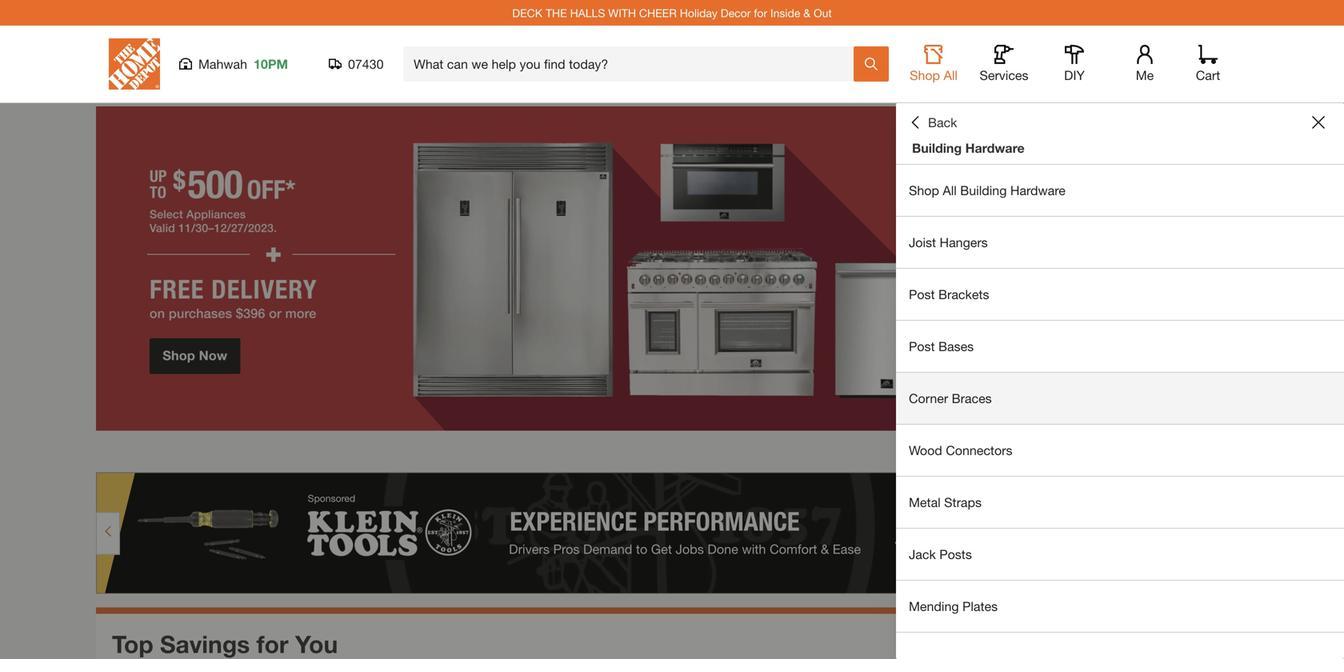 Task type: vqa. For each thing, say whether or not it's contained in the screenshot.
Pickup inside PICKUP 5 NEARBY AT MATTHEWS | 11.9 MI AWAY
no



Task type: locate. For each thing, give the bounding box(es) containing it.
mahwah 10pm
[[198, 56, 288, 72]]

1 vertical spatial post
[[909, 339, 935, 354]]

bases
[[939, 339, 974, 354]]

drawer close image
[[1312, 116, 1325, 129]]

mending plates link
[[896, 581, 1345, 632]]

wood
[[909, 443, 943, 458]]

0 vertical spatial for
[[754, 6, 768, 19]]

building
[[912, 140, 962, 156], [961, 183, 1007, 198]]

post inside post bases link
[[909, 339, 935, 354]]

0 vertical spatial shop
[[910, 68, 940, 83]]

post left brackets
[[909, 287, 935, 302]]

07430
[[348, 56, 384, 72]]

post for post bases
[[909, 339, 935, 354]]

building hardware
[[912, 140, 1025, 156]]

0 vertical spatial all
[[944, 68, 958, 83]]

0 vertical spatial post
[[909, 287, 935, 302]]

1 post from the top
[[909, 287, 935, 302]]

1 vertical spatial for
[[257, 630, 289, 658]]

out
[[814, 6, 832, 19]]

services button
[[979, 45, 1030, 83]]

posts
[[940, 547, 972, 562]]

post brackets
[[909, 287, 990, 302]]

wood connectors
[[909, 443, 1013, 458]]

joist hangers link
[[896, 217, 1345, 268]]

savings
[[160, 630, 250, 658]]

all
[[944, 68, 958, 83], [943, 183, 957, 198]]

wood connectors link
[[896, 425, 1345, 476]]

post left bases
[[909, 339, 935, 354]]

1 horizontal spatial for
[[754, 6, 768, 19]]

for
[[754, 6, 768, 19], [257, 630, 289, 658]]

the home depot logo image
[[109, 38, 160, 90]]

10pm
[[254, 56, 288, 72]]

all down building hardware
[[943, 183, 957, 198]]

shop for shop all
[[910, 68, 940, 83]]

building down building hardware
[[961, 183, 1007, 198]]

shop inside shop all building hardware link
[[909, 183, 940, 198]]

joist hangers
[[909, 235, 988, 250]]

menu
[[896, 165, 1345, 633]]

cheer
[[639, 6, 677, 19]]

menu containing shop all building hardware
[[896, 165, 1345, 633]]

1 vertical spatial shop
[[909, 183, 940, 198]]

1 vertical spatial all
[[943, 183, 957, 198]]

shop up joist
[[909, 183, 940, 198]]

shop all button
[[908, 45, 960, 83]]

post bases link
[[896, 321, 1345, 372]]

shop up back button
[[910, 68, 940, 83]]

you
[[295, 630, 338, 658]]

cart link
[[1191, 45, 1226, 83]]

post
[[909, 287, 935, 302], [909, 339, 935, 354]]

hardware
[[966, 140, 1025, 156], [1011, 183, 1066, 198]]

top
[[112, 630, 153, 658]]

post inside post brackets link
[[909, 287, 935, 302]]

cart
[[1196, 68, 1221, 83]]

all up the back
[[944, 68, 958, 83]]

decor
[[721, 6, 751, 19]]

diy button
[[1049, 45, 1100, 83]]

for left inside
[[754, 6, 768, 19]]

2 post from the top
[[909, 339, 935, 354]]

07430 button
[[329, 56, 384, 72]]

metal
[[909, 495, 941, 510]]

post brackets link
[[896, 269, 1345, 320]]

the
[[546, 6, 567, 19]]

post bases
[[909, 339, 974, 354]]

me button
[[1120, 45, 1171, 83]]

deck the halls with cheer holiday decor for inside & out link
[[512, 6, 832, 19]]

diy
[[1064, 68, 1085, 83]]

shop
[[910, 68, 940, 83], [909, 183, 940, 198]]

post for post brackets
[[909, 287, 935, 302]]

all inside button
[[944, 68, 958, 83]]

corner
[[909, 391, 948, 406]]

top savings for you
[[112, 630, 338, 658]]

building down back button
[[912, 140, 962, 156]]

for left you at the bottom
[[257, 630, 289, 658]]

shop inside shop all button
[[910, 68, 940, 83]]

jack posts
[[909, 547, 972, 562]]

1 vertical spatial hardware
[[1011, 183, 1066, 198]]

shop for shop all building hardware
[[909, 183, 940, 198]]

0 horizontal spatial for
[[257, 630, 289, 658]]



Task type: describe. For each thing, give the bounding box(es) containing it.
back
[[928, 115, 958, 130]]

mending
[[909, 599, 959, 614]]

feedback link image
[[1323, 271, 1345, 357]]

plates
[[963, 599, 998, 614]]

with
[[608, 6, 636, 19]]

metal straps
[[909, 495, 982, 510]]

brackets
[[939, 287, 990, 302]]

hardware inside menu
[[1011, 183, 1066, 198]]

corner braces
[[909, 391, 992, 406]]

inside
[[771, 6, 801, 19]]

shop all
[[910, 68, 958, 83]]

joist
[[909, 235, 936, 250]]

What can we help you find today? search field
[[414, 47, 853, 81]]

hangers
[[940, 235, 988, 250]]

mahwah
[[198, 56, 247, 72]]

straps
[[944, 495, 982, 510]]

&
[[804, 6, 811, 19]]

holiday
[[680, 6, 718, 19]]

connectors
[[946, 443, 1013, 458]]

shop all building hardware
[[909, 183, 1066, 198]]

0 vertical spatial building
[[912, 140, 962, 156]]

deck
[[512, 6, 543, 19]]

braces
[[952, 391, 992, 406]]

1 vertical spatial building
[[961, 183, 1007, 198]]

mending plates
[[909, 599, 998, 614]]

image for  30nov2023-hp-bau-mw44-45-hero4-appliances image
[[96, 106, 1248, 431]]

services
[[980, 68, 1029, 83]]

deck the halls with cheer holiday decor for inside & out
[[512, 6, 832, 19]]

corner braces link
[[896, 373, 1345, 424]]

0 vertical spatial hardware
[[966, 140, 1025, 156]]

me
[[1136, 68, 1154, 83]]

metal straps link
[[896, 477, 1345, 528]]

back button
[[909, 114, 958, 130]]

all for shop all
[[944, 68, 958, 83]]

jack
[[909, 547, 936, 562]]

shop all building hardware link
[[896, 165, 1345, 216]]

jack posts link
[[896, 529, 1345, 580]]

all for shop all building hardware
[[943, 183, 957, 198]]

halls
[[570, 6, 605, 19]]



